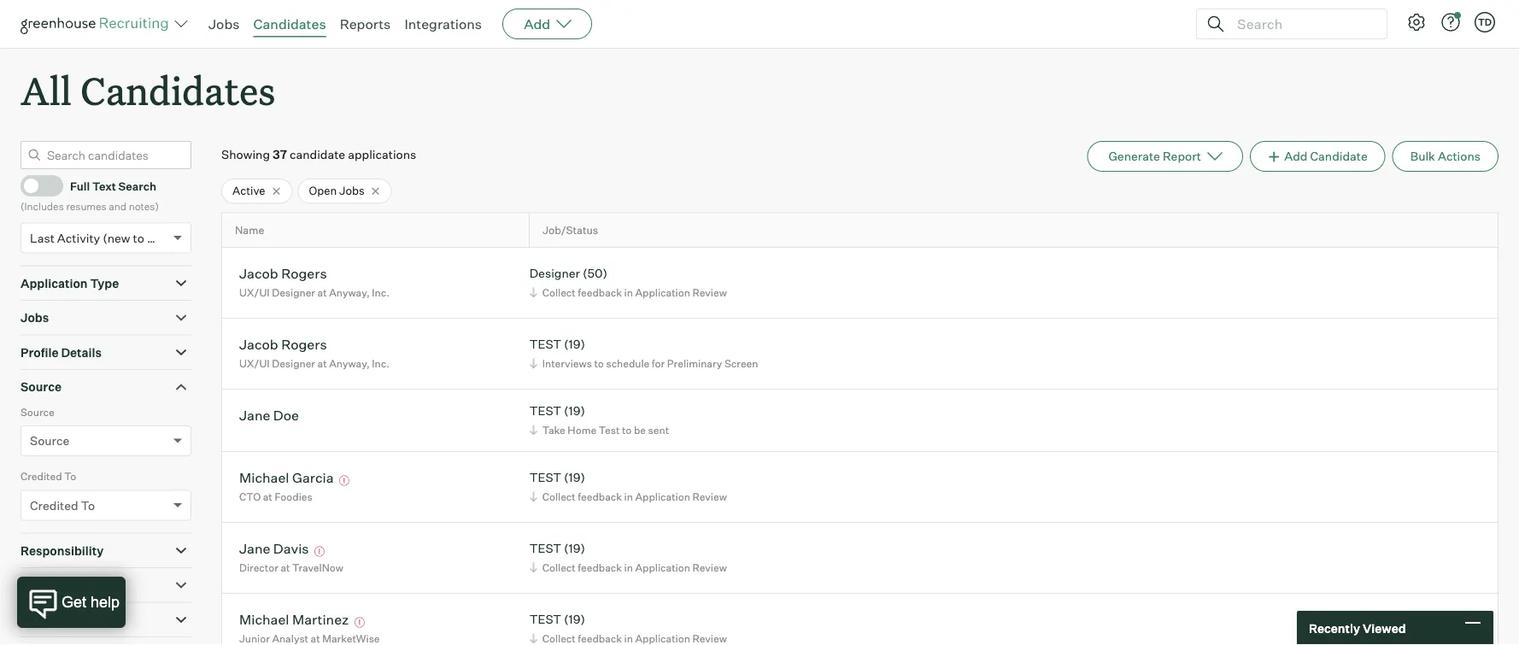 Task type: locate. For each thing, give the bounding box(es) containing it.
2 test from the top
[[530, 404, 561, 418]]

last
[[30, 230, 55, 245]]

jacob rogers link for designer
[[239, 265, 327, 284]]

2 feedback from the top
[[578, 490, 622, 503]]

1 vertical spatial jobs
[[339, 184, 365, 198]]

37
[[273, 147, 287, 162]]

ux/ui for designer (50)
[[239, 286, 270, 299]]

1 vertical spatial jacob rogers link
[[239, 336, 327, 355]]

pipeline tasks
[[21, 578, 104, 593]]

rogers for designer
[[281, 265, 327, 282]]

showing
[[221, 147, 270, 162]]

jacob rogers link down name
[[239, 265, 327, 284]]

5 test from the top
[[530, 612, 561, 627]]

jane up director
[[239, 540, 270, 557]]

2 horizontal spatial to
[[622, 424, 632, 436]]

ux/ui
[[239, 286, 270, 299], [239, 357, 270, 370]]

2 ux/ui from the top
[[239, 357, 270, 370]]

review for michael garcia
[[693, 490, 727, 503]]

1 collect feedback in application review link from the top
[[527, 284, 731, 301]]

1 feedback from the top
[[578, 286, 622, 299]]

1 vertical spatial ux/ui
[[239, 357, 270, 370]]

candidate reports are now available! apply filters and select "view in app" element
[[1087, 141, 1243, 172]]

jacob rogers link for test
[[239, 336, 327, 355]]

jacob rogers ux/ui designer at anyway, inc. for test
[[239, 336, 390, 370]]

jobs link
[[209, 15, 240, 32]]

3 collect from the top
[[542, 561, 576, 574]]

jane for jane doe
[[239, 407, 270, 424]]

jane
[[239, 407, 270, 424], [239, 540, 270, 557]]

0 vertical spatial jacob rogers link
[[239, 265, 327, 284]]

anyway,
[[329, 286, 370, 299], [329, 357, 370, 370]]

source
[[21, 380, 62, 395], [21, 406, 54, 418], [30, 433, 70, 448]]

home
[[568, 424, 597, 436]]

0 vertical spatial jobs
[[209, 15, 240, 32]]

foodies
[[275, 490, 312, 503]]

2 test (19) collect feedback in application review from the top
[[530, 541, 727, 574]]

jacob for test
[[239, 336, 278, 353]]

michael martinez link
[[239, 611, 349, 630]]

2 vertical spatial jobs
[[21, 310, 49, 325]]

1 horizontal spatial to
[[81, 498, 95, 513]]

2 (19) from the top
[[564, 404, 585, 418]]

2 collect feedback in application review link from the top
[[527, 489, 731, 505]]

credited to down source element
[[21, 470, 76, 483]]

michael for michael garcia
[[239, 469, 289, 486]]

jacob rogers ux/ui designer at anyway, inc. down name
[[239, 265, 390, 299]]

1 review from the top
[[693, 286, 727, 299]]

0 vertical spatial to
[[133, 230, 144, 245]]

open jobs
[[309, 184, 365, 198]]

1 vertical spatial anyway,
[[329, 357, 370, 370]]

feedback for michael martinez
[[578, 632, 622, 645]]

credited
[[21, 470, 62, 483], [30, 498, 78, 513]]

(19) for jane davis
[[564, 541, 585, 556]]

2 collect from the top
[[542, 490, 576, 503]]

0 vertical spatial source
[[21, 380, 62, 395]]

credited up responsibility
[[30, 498, 78, 513]]

add
[[524, 15, 551, 32], [1285, 149, 1308, 164]]

all candidates
[[21, 65, 276, 115]]

0 vertical spatial inc.
[[372, 286, 390, 299]]

in inside designer (50) collect feedback in application review
[[624, 286, 633, 299]]

collect for michael garcia
[[542, 490, 576, 503]]

2 michael from the top
[[239, 611, 289, 628]]

1 vertical spatial jacob rogers ux/ui designer at anyway, inc.
[[239, 336, 390, 370]]

4 collect from the top
[[542, 632, 576, 645]]

take
[[542, 424, 566, 436]]

michael garcia has been in application review for more than 5 days image
[[337, 476, 352, 486]]

jobs left candidates link
[[209, 15, 240, 32]]

1 michael from the top
[[239, 469, 289, 486]]

jane doe
[[239, 407, 299, 424]]

3 in from the top
[[624, 561, 633, 574]]

to
[[64, 470, 76, 483], [81, 498, 95, 513]]

add candidate link
[[1250, 141, 1386, 172]]

3 test from the top
[[530, 470, 561, 485]]

0 horizontal spatial add
[[524, 15, 551, 32]]

candidate
[[1311, 149, 1368, 164]]

ux/ui down name
[[239, 286, 270, 299]]

report
[[1163, 149, 1202, 164]]

3 feedback from the top
[[578, 561, 622, 574]]

in
[[624, 286, 633, 299], [624, 490, 633, 503], [624, 561, 633, 574], [624, 632, 633, 645]]

3 collect feedback in application review link from the top
[[527, 559, 731, 576]]

credited down source element
[[21, 470, 62, 483]]

2 vertical spatial to
[[622, 424, 632, 436]]

2 vertical spatial designer
[[272, 357, 315, 370]]

2 jacob rogers link from the top
[[239, 336, 327, 355]]

4 test from the top
[[530, 541, 561, 556]]

Search candidates field
[[21, 141, 191, 169]]

2 jacob from the top
[[239, 336, 278, 353]]

in for jane davis
[[624, 561, 633, 574]]

1 collect from the top
[[542, 286, 576, 299]]

0 vertical spatial jacob rogers ux/ui designer at anyway, inc.
[[239, 265, 390, 299]]

director
[[239, 561, 278, 574]]

(19) inside test (19) interviews to schedule for preliminary screen
[[564, 337, 585, 352]]

0 vertical spatial michael
[[239, 469, 289, 486]]

candidates right jobs link
[[253, 15, 326, 32]]

to inside test (19) interviews to schedule for preliminary screen
[[594, 357, 604, 370]]

2 inc. from the top
[[372, 357, 390, 370]]

travelnow
[[292, 561, 343, 574]]

1 vertical spatial test (19) collect feedback in application review
[[530, 541, 727, 574]]

anyway, for test
[[329, 357, 370, 370]]

jobs
[[209, 15, 240, 32], [339, 184, 365, 198], [21, 310, 49, 325]]

interviews
[[542, 357, 592, 370]]

jacob rogers link up doe
[[239, 336, 327, 355]]

1 vertical spatial inc.
[[372, 357, 390, 370]]

0 horizontal spatial to
[[64, 470, 76, 483]]

0 vertical spatial to
[[64, 470, 76, 483]]

4 review from the top
[[693, 632, 727, 645]]

bulk actions
[[1411, 149, 1481, 164]]

4 in from the top
[[624, 632, 633, 645]]

source element
[[21, 404, 191, 468]]

jane left doe
[[239, 407, 270, 424]]

Search text field
[[1233, 12, 1372, 36]]

to left schedule
[[594, 357, 604, 370]]

schedule
[[606, 357, 650, 370]]

2 anyway, from the top
[[329, 357, 370, 370]]

1 jacob rogers ux/ui designer at anyway, inc. from the top
[[239, 265, 390, 299]]

michael for michael martinez
[[239, 611, 289, 628]]

to up responsibility
[[81, 498, 95, 513]]

1 anyway, from the top
[[329, 286, 370, 299]]

jobs up profile
[[21, 310, 49, 325]]

1 ux/ui from the top
[[239, 286, 270, 299]]

and
[[109, 200, 126, 213]]

4 collect feedback in application review link from the top
[[527, 630, 731, 645]]

cto
[[239, 490, 261, 503]]

review for michael martinez
[[693, 632, 727, 645]]

1 vertical spatial to
[[81, 498, 95, 513]]

2 review from the top
[[693, 490, 727, 503]]

1 vertical spatial designer
[[272, 286, 315, 299]]

1 test from the top
[[530, 337, 561, 352]]

3 test (19) collect feedback in application review from the top
[[530, 612, 727, 645]]

0 vertical spatial test (19) collect feedback in application review
[[530, 470, 727, 503]]

1 vertical spatial rogers
[[281, 336, 327, 353]]

collect
[[542, 286, 576, 299], [542, 490, 576, 503], [542, 561, 576, 574], [542, 632, 576, 645]]

2 vertical spatial source
[[30, 433, 70, 448]]

1 vertical spatial add
[[1285, 149, 1308, 164]]

feedback
[[578, 286, 622, 299], [578, 490, 622, 503], [578, 561, 622, 574], [578, 632, 622, 645]]

1 inc. from the top
[[372, 286, 390, 299]]

5 (19) from the top
[[564, 612, 585, 627]]

1 vertical spatial credited to
[[30, 498, 95, 513]]

jane inside jane davis link
[[239, 540, 270, 557]]

to down source element
[[64, 470, 76, 483]]

3 (19) from the top
[[564, 470, 585, 485]]

to left be
[[622, 424, 632, 436]]

michael up cto at foodies
[[239, 469, 289, 486]]

to left old)
[[133, 230, 144, 245]]

all
[[21, 65, 72, 115]]

credited to up responsibility
[[30, 498, 95, 513]]

(19) inside test (19) take home test to be sent
[[564, 404, 585, 418]]

2 vertical spatial test (19) collect feedback in application review
[[530, 612, 727, 645]]

1 rogers from the top
[[281, 265, 327, 282]]

source for source element
[[21, 380, 62, 395]]

1 test (19) collect feedback in application review from the top
[[530, 470, 727, 503]]

feedback inside designer (50) collect feedback in application review
[[578, 286, 622, 299]]

at
[[318, 286, 327, 299], [318, 357, 327, 370], [263, 490, 272, 503], [281, 561, 290, 574], [311, 632, 320, 645]]

michael up junior
[[239, 611, 289, 628]]

candidates
[[253, 15, 326, 32], [80, 65, 276, 115]]

collect feedback in application review link for jane davis
[[527, 559, 731, 576]]

in for michael martinez
[[624, 632, 633, 645]]

integrations link
[[405, 15, 482, 32]]

to inside test (19) take home test to be sent
[[622, 424, 632, 436]]

0 vertical spatial designer
[[530, 266, 580, 281]]

michael martinez has been in application review for more than 5 days image
[[352, 618, 367, 628]]

junior analyst at marketwise
[[239, 632, 380, 645]]

0 vertical spatial anyway,
[[329, 286, 370, 299]]

interviews to schedule for preliminary screen link
[[527, 355, 763, 371]]

jane doe link
[[239, 407, 299, 426]]

0 horizontal spatial jobs
[[21, 310, 49, 325]]

recently viewed
[[1309, 621, 1406, 636]]

1 jacob rogers link from the top
[[239, 265, 327, 284]]

jacob rogers ux/ui designer at anyway, inc. for designer
[[239, 265, 390, 299]]

(19)
[[564, 337, 585, 352], [564, 404, 585, 418], [564, 470, 585, 485], [564, 541, 585, 556], [564, 612, 585, 627]]

(19) for michael garcia
[[564, 470, 585, 485]]

jane davis has been in application review for more than 5 days image
[[312, 547, 327, 557]]

1 vertical spatial michael
[[239, 611, 289, 628]]

2 jacob rogers ux/ui designer at anyway, inc. from the top
[[239, 336, 390, 370]]

showing 37 candidate applications
[[221, 147, 416, 162]]

jacob up 'jane doe'
[[239, 336, 278, 353]]

jacob rogers ux/ui designer at anyway, inc. up doe
[[239, 336, 390, 370]]

candidate
[[290, 147, 345, 162]]

4 feedback from the top
[[578, 632, 622, 645]]

review
[[693, 286, 727, 299], [693, 490, 727, 503], [693, 561, 727, 574], [693, 632, 727, 645]]

1 vertical spatial jane
[[239, 540, 270, 557]]

generate report
[[1109, 149, 1202, 164]]

test (19) collect feedback in application review for jane davis
[[530, 541, 727, 574]]

collect for michael martinez
[[542, 632, 576, 645]]

sent
[[648, 424, 669, 436]]

test (19) collect feedback in application review
[[530, 470, 727, 503], [530, 541, 727, 574], [530, 612, 727, 645]]

1 vertical spatial to
[[594, 357, 604, 370]]

candidates down jobs link
[[80, 65, 276, 115]]

add inside add candidate "link"
[[1285, 149, 1308, 164]]

4 (19) from the top
[[564, 541, 585, 556]]

1 (19) from the top
[[564, 337, 585, 352]]

1 jacob from the top
[[239, 265, 278, 282]]

test for davis
[[530, 541, 561, 556]]

1 vertical spatial candidates
[[80, 65, 276, 115]]

3 review from the top
[[693, 561, 727, 574]]

1 horizontal spatial add
[[1285, 149, 1308, 164]]

0 vertical spatial jacob
[[239, 265, 278, 282]]

add inside add popup button
[[524, 15, 551, 32]]

designer (50) collect feedback in application review
[[530, 266, 727, 299]]

0 vertical spatial rogers
[[281, 265, 327, 282]]

screen
[[725, 357, 758, 370]]

test for martinez
[[530, 612, 561, 627]]

1 in from the top
[[624, 286, 633, 299]]

marketwise
[[322, 632, 380, 645]]

inc.
[[372, 286, 390, 299], [372, 357, 390, 370]]

0 vertical spatial add
[[524, 15, 551, 32]]

rogers down open
[[281, 265, 327, 282]]

jobs right open
[[339, 184, 365, 198]]

0 vertical spatial jane
[[239, 407, 270, 424]]

text
[[92, 179, 116, 193]]

rogers up doe
[[281, 336, 327, 353]]

jane davis link
[[239, 540, 309, 559]]

bulk
[[1411, 149, 1436, 164]]

jacob
[[239, 265, 278, 282], [239, 336, 278, 353]]

jacob rogers link
[[239, 265, 327, 284], [239, 336, 327, 355]]

application
[[21, 276, 88, 291], [635, 286, 690, 299], [635, 490, 690, 503], [635, 561, 690, 574], [635, 632, 690, 645]]

collect inside designer (50) collect feedback in application review
[[542, 286, 576, 299]]

ux/ui up 'jane doe'
[[239, 357, 270, 370]]

2 in from the top
[[624, 490, 633, 503]]

0 vertical spatial ux/ui
[[239, 286, 270, 299]]

2 jane from the top
[[239, 540, 270, 557]]

michael garcia link
[[239, 469, 334, 489]]

jane inside jane doe link
[[239, 407, 270, 424]]

1 vertical spatial jacob
[[239, 336, 278, 353]]

0 horizontal spatial to
[[133, 230, 144, 245]]

profile details
[[21, 345, 102, 360]]

notes)
[[129, 200, 159, 213]]

michael
[[239, 469, 289, 486], [239, 611, 289, 628]]

old)
[[147, 230, 169, 245]]

1 horizontal spatial to
[[594, 357, 604, 370]]

0 vertical spatial credited
[[21, 470, 62, 483]]

jacob rogers ux/ui designer at anyway, inc.
[[239, 265, 390, 299], [239, 336, 390, 370]]

generate
[[1109, 149, 1160, 164]]

jacob down name
[[239, 265, 278, 282]]

1 vertical spatial source
[[21, 406, 54, 418]]

2 rogers from the top
[[281, 336, 327, 353]]

application for michael martinez
[[635, 632, 690, 645]]

1 jane from the top
[[239, 407, 270, 424]]



Task type: describe. For each thing, give the bounding box(es) containing it.
greenhouse recruiting image
[[21, 14, 174, 34]]

source for credited to element
[[21, 406, 54, 418]]

davis
[[273, 540, 309, 557]]

analyst
[[272, 632, 309, 645]]

cto at foodies
[[239, 490, 312, 503]]

open
[[309, 184, 337, 198]]

last activity (new to old) option
[[30, 230, 169, 245]]

configure image
[[1407, 12, 1427, 32]]

resumes
[[66, 200, 107, 213]]

checkmark image
[[28, 179, 41, 191]]

test (19) collect feedback in application review for michael garcia
[[530, 470, 727, 503]]

credited to element
[[21, 468, 191, 533]]

generate report button
[[1087, 141, 1243, 172]]

responsibility
[[21, 543, 104, 558]]

full
[[70, 179, 90, 193]]

be
[[634, 424, 646, 436]]

inc. for designer (50)
[[372, 286, 390, 299]]

test inside test (19) take home test to be sent
[[530, 404, 561, 418]]

collect for jane davis
[[542, 561, 576, 574]]

test for garcia
[[530, 470, 561, 485]]

full text search (includes resumes and notes)
[[21, 179, 159, 213]]

activity
[[57, 230, 100, 245]]

tasks
[[70, 578, 104, 593]]

application for jane davis
[[635, 561, 690, 574]]

search
[[118, 179, 156, 193]]

application inside designer (50) collect feedback in application review
[[635, 286, 690, 299]]

0 vertical spatial credited to
[[21, 470, 76, 483]]

martinez
[[292, 611, 349, 628]]

td button
[[1475, 12, 1496, 32]]

feedback for michael garcia
[[578, 490, 622, 503]]

michael garcia
[[239, 469, 334, 486]]

test (19) interviews to schedule for preliminary screen
[[530, 337, 758, 370]]

add candidate
[[1285, 149, 1368, 164]]

designer for designer (50)
[[272, 286, 315, 299]]

add for add candidate
[[1285, 149, 1308, 164]]

ux/ui for test (19)
[[239, 357, 270, 370]]

reports link
[[340, 15, 391, 32]]

(19) for michael martinez
[[564, 612, 585, 627]]

1 horizontal spatial jobs
[[209, 15, 240, 32]]

viewed
[[1363, 621, 1406, 636]]

test (19) collect feedback in application review for michael martinez
[[530, 612, 727, 645]]

details
[[61, 345, 102, 360]]

michael martinez
[[239, 611, 349, 628]]

pipeline
[[21, 578, 68, 593]]

td button
[[1472, 9, 1499, 36]]

review for jane davis
[[693, 561, 727, 574]]

junior
[[239, 632, 270, 645]]

active
[[232, 184, 265, 198]]

2 horizontal spatial jobs
[[339, 184, 365, 198]]

integrations
[[405, 15, 482, 32]]

reports
[[340, 15, 391, 32]]

0 vertical spatial candidates
[[253, 15, 326, 32]]

designer for test (19)
[[272, 357, 315, 370]]

type
[[90, 276, 119, 291]]

add for add
[[524, 15, 551, 32]]

td
[[1478, 16, 1492, 28]]

anyway, for designer
[[329, 286, 370, 299]]

candidates link
[[253, 15, 326, 32]]

profile
[[21, 345, 59, 360]]

job/status
[[543, 224, 598, 237]]

jane for jane davis
[[239, 540, 270, 557]]

1 vertical spatial credited
[[30, 498, 78, 513]]

doe
[[273, 407, 299, 424]]

collect feedback in application review link for michael garcia
[[527, 489, 731, 505]]

feedback for jane davis
[[578, 561, 622, 574]]

inc. for test (19)
[[372, 357, 390, 370]]

education
[[21, 612, 80, 627]]

preliminary
[[667, 357, 722, 370]]

garcia
[[292, 469, 334, 486]]

add button
[[503, 9, 592, 39]]

application for michael garcia
[[635, 490, 690, 503]]

take home test to be sent link
[[527, 422, 673, 438]]

to for schedule
[[594, 357, 604, 370]]

rogers for test
[[281, 336, 327, 353]]

jane davis
[[239, 540, 309, 557]]

to for old)
[[133, 230, 144, 245]]

(includes
[[21, 200, 64, 213]]

designer inside designer (50) collect feedback in application review
[[530, 266, 580, 281]]

director at travelnow
[[239, 561, 343, 574]]

name
[[235, 224, 264, 237]]

actions
[[1438, 149, 1481, 164]]

test inside test (19) interviews to schedule for preliminary screen
[[530, 337, 561, 352]]

jacob for designer
[[239, 265, 278, 282]]

applications
[[348, 147, 416, 162]]

in for michael garcia
[[624, 490, 633, 503]]

(new
[[103, 230, 130, 245]]

(50)
[[583, 266, 608, 281]]

bulk actions link
[[1393, 141, 1499, 172]]

test
[[599, 424, 620, 436]]

collect feedback in application review link for michael martinez
[[527, 630, 731, 645]]

last activity (new to old)
[[30, 230, 169, 245]]

application type
[[21, 276, 119, 291]]

review inside designer (50) collect feedback in application review
[[693, 286, 727, 299]]

for
[[652, 357, 665, 370]]

test (19) take home test to be sent
[[530, 404, 669, 436]]

recently
[[1309, 621, 1361, 636]]



Task type: vqa. For each thing, say whether or not it's contained in the screenshot.
1st Rogers from the top of the page
yes



